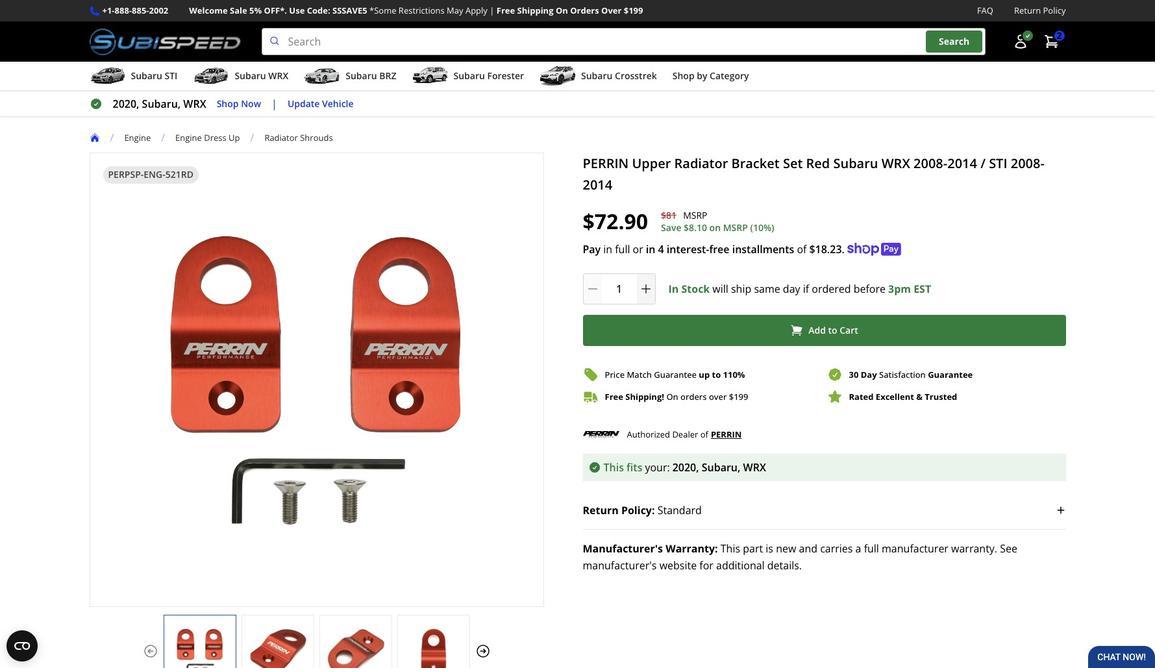Task type: describe. For each thing, give the bounding box(es) containing it.
pay
[[583, 242, 601, 257]]

2002
[[149, 5, 168, 16]]

rated
[[849, 391, 874, 402]]

1 in from the left
[[603, 242, 612, 257]]

1 guarantee from the left
[[654, 369, 697, 380]]

$81
[[661, 209, 677, 221]]

subaru for subaru brz
[[346, 70, 377, 82]]

warranty.
[[951, 542, 998, 556]]

manufacturer
[[882, 542, 949, 556]]

code:
[[307, 5, 330, 16]]

&
[[916, 391, 923, 402]]

pay in full or in 4 interest-free installments of $18.23 .
[[583, 242, 845, 257]]

ordered
[[812, 282, 851, 296]]

subaru for subaru crosstrek
[[581, 70, 613, 82]]

0 horizontal spatial radiator
[[265, 132, 298, 143]]

a subaru sti thumbnail image image
[[89, 66, 126, 86]]

use
[[289, 5, 305, 16]]

perrin upper radiator bracket set red subaru wrx 2008-2014 / sti 2008- 2014
[[583, 155, 1045, 194]]

shop by category button
[[673, 64, 749, 90]]

trusted
[[925, 391, 957, 402]]

search input field
[[261, 28, 986, 55]]

welcome sale 5% off*. use code: sssave5
[[189, 5, 367, 16]]

day
[[783, 282, 800, 296]]

0 vertical spatial msrp
[[683, 209, 708, 221]]

subaru for subaru forester
[[454, 70, 485, 82]]

return policy link
[[1014, 4, 1066, 18]]

1 horizontal spatial msrp
[[723, 222, 748, 234]]

day
[[861, 369, 877, 380]]

over
[[601, 5, 622, 16]]

$81 msrp save $8.10 on msrp (10%)
[[661, 209, 774, 234]]

perrin inside perrin upper radiator bracket set red subaru wrx 2008-2014 / sti 2008- 2014
[[583, 155, 629, 172]]

bracket
[[732, 155, 780, 172]]

2 2008- from the left
[[1011, 155, 1045, 172]]

subaru forester
[[454, 70, 524, 82]]

if
[[803, 282, 809, 296]]

1 horizontal spatial of
[[797, 242, 807, 257]]

2 in from the left
[[646, 242, 656, 257]]

for
[[700, 559, 714, 573]]

/ for engine
[[110, 131, 114, 145]]

/ for radiator shrouds
[[250, 131, 254, 145]]

forester
[[487, 70, 524, 82]]

subaru crosstrek button
[[540, 64, 657, 90]]

manufacturer's
[[583, 542, 663, 556]]

0 horizontal spatial subaru,
[[142, 97, 181, 111]]

off*.
[[264, 5, 287, 16]]

1 horizontal spatial on
[[667, 391, 678, 402]]

*some restrictions may apply | free shipping on orders over $199
[[370, 5, 643, 16]]

manufacturer's
[[583, 559, 657, 573]]

vehicle
[[322, 97, 354, 110]]

authorized dealer of perrin
[[627, 428, 742, 440]]

radiator shrouds
[[265, 132, 333, 143]]

orders
[[681, 391, 707, 402]]

return for return policy: standard
[[583, 503, 619, 518]]

will
[[713, 282, 729, 296]]

return policy: standard
[[583, 503, 702, 518]]

same
[[754, 282, 780, 296]]

subaru inside perrin upper radiator bracket set red subaru wrx 2008-2014 / sti 2008- 2014
[[833, 155, 878, 172]]

category
[[710, 70, 749, 82]]

in stock will ship same day if ordered before 3pm est
[[669, 282, 931, 296]]

1 perpsp-eng-521rd perrin upper radiator bracket set red - subaru wrx 2008-2014 / sti 2008-2014, image from the left
[[164, 628, 235, 668]]

a
[[856, 542, 861, 556]]

perpsp-eng-521rd
[[108, 168, 193, 181]]

return for return policy
[[1014, 5, 1041, 16]]

in
[[669, 282, 679, 296]]

engine dress up
[[175, 132, 240, 143]]

upper
[[632, 155, 671, 172]]

subaru wrx button
[[193, 64, 289, 90]]

2020, subaru, wrx
[[113, 97, 206, 111]]

satisfaction
[[879, 369, 926, 380]]

0 vertical spatial |
[[490, 5, 494, 16]]

this for fits
[[604, 461, 624, 475]]

cart
[[840, 324, 858, 337]]

free shipping! on orders over $199
[[605, 391, 748, 402]]

details.
[[767, 559, 802, 573]]

add
[[809, 324, 826, 337]]

faq link
[[977, 4, 994, 18]]

subispeed logo image
[[89, 28, 241, 55]]

a subaru brz thumbnail image image
[[304, 66, 340, 86]]

subaru for subaru sti
[[131, 70, 162, 82]]

sti inside subaru sti 'dropdown button'
[[165, 70, 178, 82]]

on
[[710, 222, 721, 234]]

.
[[842, 242, 845, 257]]

by
[[697, 70, 708, 82]]

website
[[660, 559, 697, 573]]

110%
[[723, 369, 745, 380]]

match
[[627, 369, 652, 380]]

subaru forester button
[[412, 64, 524, 90]]

0 horizontal spatial 2014
[[583, 176, 613, 194]]

is
[[766, 542, 773, 556]]

a subaru crosstrek thumbnail image image
[[540, 66, 576, 86]]

open widget image
[[6, 631, 38, 662]]

3 perpsp-eng-521rd perrin upper radiator bracket set red - subaru wrx 2008-2014 / sti 2008-2014, image from the left
[[320, 628, 391, 668]]

red
[[806, 155, 830, 172]]

update vehicle button
[[288, 97, 354, 111]]

go to right image image
[[475, 644, 491, 659]]

0 vertical spatial on
[[556, 5, 568, 16]]

new
[[776, 542, 796, 556]]

dealer
[[672, 428, 698, 440]]

wrx inside dropdown button
[[268, 70, 289, 82]]

subaru for subaru wrx
[[235, 70, 266, 82]]

price
[[605, 369, 625, 380]]



Task type: locate. For each thing, give the bounding box(es) containing it.
0 horizontal spatial $199
[[624, 5, 643, 16]]

sale
[[230, 5, 247, 16]]

+1-
[[102, 5, 115, 16]]

now
[[241, 97, 261, 110]]

faq
[[977, 5, 994, 16]]

0 vertical spatial 2020,
[[113, 97, 139, 111]]

888-
[[115, 5, 132, 16]]

3pm
[[888, 282, 911, 296]]

2 engine from the left
[[175, 132, 202, 143]]

0 horizontal spatial engine
[[124, 132, 151, 143]]

1 vertical spatial of
[[701, 428, 708, 440]]

add to cart button
[[583, 315, 1066, 346]]

to right up
[[712, 369, 721, 380]]

0 horizontal spatial this
[[604, 461, 624, 475]]

2014
[[948, 155, 977, 172], [583, 176, 613, 194]]

engine dress up link
[[175, 132, 250, 143], [175, 132, 240, 143]]

see
[[1000, 542, 1018, 556]]

your:
[[645, 461, 670, 475]]

| right apply
[[490, 5, 494, 16]]

wrx
[[268, 70, 289, 82], [183, 97, 206, 111], [882, 155, 910, 172], [743, 461, 766, 475]]

1 horizontal spatial sti
[[989, 155, 1008, 172]]

home image
[[89, 133, 100, 143]]

1 horizontal spatial |
[[490, 5, 494, 16]]

0 vertical spatial 2014
[[948, 155, 977, 172]]

policy
[[1043, 5, 1066, 16]]

orders
[[570, 5, 599, 16]]

in left 4
[[646, 242, 656, 257]]

2020, down subaru sti 'dropdown button'
[[113, 97, 139, 111]]

shipping!
[[626, 391, 664, 402]]

fits
[[627, 461, 643, 475]]

msrp right on on the top of the page
[[723, 222, 748, 234]]

to right add
[[828, 324, 838, 337]]

1 vertical spatial return
[[583, 503, 619, 518]]

2008-
[[914, 155, 948, 172], [1011, 155, 1045, 172]]

subaru sti
[[131, 70, 178, 82]]

free right apply
[[497, 5, 515, 16]]

subaru left brz
[[346, 70, 377, 82]]

0 vertical spatial perrin
[[583, 155, 629, 172]]

0 horizontal spatial 2020,
[[113, 97, 139, 111]]

a subaru forester thumbnail image image
[[412, 66, 448, 86]]

0 horizontal spatial |
[[272, 97, 277, 111]]

this
[[604, 461, 624, 475], [721, 542, 740, 556]]

2020, right your:
[[673, 461, 699, 475]]

shop left by
[[673, 70, 695, 82]]

0 horizontal spatial in
[[603, 242, 612, 257]]

shop now
[[217, 97, 261, 110]]

1 horizontal spatial return
[[1014, 5, 1041, 16]]

this left fits
[[604, 461, 624, 475]]

of inside authorized dealer of perrin
[[701, 428, 708, 440]]

1 vertical spatial msrp
[[723, 222, 748, 234]]

1 horizontal spatial guarantee
[[928, 369, 973, 380]]

a subaru wrx thumbnail image image
[[193, 66, 229, 86]]

1 horizontal spatial $199
[[729, 391, 748, 402]]

1 horizontal spatial perrin
[[711, 429, 742, 440]]

dress
[[204, 132, 226, 143]]

0 horizontal spatial msrp
[[683, 209, 708, 221]]

shop for shop now
[[217, 97, 239, 110]]

this fits your: 2020, subaru, wrx
[[604, 461, 766, 475]]

engine link
[[124, 132, 161, 143], [124, 132, 151, 143]]

2020,
[[113, 97, 139, 111], [673, 461, 699, 475]]

carries
[[820, 542, 853, 556]]

full inside the this part is new and carries a full manufacturer warranty. see manufacturer's website for additional details.
[[864, 542, 879, 556]]

subaru right red
[[833, 155, 878, 172]]

subaru sti button
[[89, 64, 178, 90]]

2 perpsp-eng-521rd perrin upper radiator bracket set red - subaru wrx 2008-2014 / sti 2008-2014, image from the left
[[242, 628, 313, 668]]

1 vertical spatial 2020,
[[673, 461, 699, 475]]

1 horizontal spatial 2020,
[[673, 461, 699, 475]]

1 horizontal spatial 2008-
[[1011, 155, 1045, 172]]

/ inside perrin upper radiator bracket set red subaru wrx 2008-2014 / sti 2008- 2014
[[981, 155, 986, 172]]

this part is new and carries a full manufacturer warranty. see manufacturer's website for additional details.
[[583, 542, 1018, 573]]

engine left dress
[[175, 132, 202, 143]]

0 vertical spatial sti
[[165, 70, 178, 82]]

in right pay
[[603, 242, 612, 257]]

standard
[[658, 503, 702, 518]]

1 vertical spatial this
[[721, 542, 740, 556]]

return left policy
[[1014, 5, 1041, 16]]

0 vertical spatial to
[[828, 324, 838, 337]]

perrin inside authorized dealer of perrin
[[711, 429, 742, 440]]

return left policy:
[[583, 503, 619, 518]]

price match guarantee up to 110%
[[605, 369, 745, 380]]

subaru,
[[142, 97, 181, 111], [702, 461, 741, 475]]

shipping
[[517, 5, 554, 16]]

sti
[[165, 70, 178, 82], [989, 155, 1008, 172]]

5%
[[249, 5, 262, 16]]

0 vertical spatial full
[[615, 242, 630, 257]]

1 vertical spatial 2014
[[583, 176, 613, 194]]

0 horizontal spatial shop
[[217, 97, 239, 110]]

sti inside perrin upper radiator bracket set red subaru wrx 2008-2014 / sti 2008- 2014
[[989, 155, 1008, 172]]

0 horizontal spatial guarantee
[[654, 369, 697, 380]]

1 vertical spatial $199
[[729, 391, 748, 402]]

apply
[[466, 5, 488, 16]]

1 horizontal spatial 2014
[[948, 155, 977, 172]]

0 vertical spatial shop
[[673, 70, 695, 82]]

part
[[743, 542, 763, 556]]

engine up 'perpsp-'
[[124, 132, 151, 143]]

subaru, down subaru sti
[[142, 97, 181, 111]]

1 horizontal spatial radiator
[[674, 155, 728, 172]]

1 vertical spatial radiator
[[674, 155, 728, 172]]

subaru left forester
[[454, 70, 485, 82]]

in
[[603, 242, 612, 257], [646, 242, 656, 257]]

1 vertical spatial full
[[864, 542, 879, 556]]

1 horizontal spatial in
[[646, 242, 656, 257]]

0 horizontal spatial return
[[583, 503, 619, 518]]

shrouds
[[300, 132, 333, 143]]

and
[[799, 542, 818, 556]]

radiator left shrouds
[[265, 132, 298, 143]]

1 2008- from the left
[[914, 155, 948, 172]]

welcome
[[189, 5, 228, 16]]

subaru left crosstrek
[[581, 70, 613, 82]]

subaru inside 'dropdown button'
[[131, 70, 162, 82]]

to inside button
[[828, 324, 838, 337]]

None number field
[[583, 273, 656, 305]]

shop pay image
[[847, 243, 901, 256]]

perrin link
[[711, 427, 742, 442]]

0 horizontal spatial sti
[[165, 70, 178, 82]]

0 vertical spatial radiator
[[265, 132, 298, 143]]

perrin image
[[583, 425, 619, 444]]

0 horizontal spatial of
[[701, 428, 708, 440]]

subaru inside dropdown button
[[346, 70, 377, 82]]

rated excellent & trusted
[[849, 391, 957, 402]]

return policy
[[1014, 5, 1066, 16]]

wrx inside perrin upper radiator bracket set red subaru wrx 2008-2014 / sti 2008- 2014
[[882, 155, 910, 172]]

521rd
[[165, 168, 193, 181]]

0 vertical spatial return
[[1014, 5, 1041, 16]]

guarantee up free shipping! on orders over $199
[[654, 369, 697, 380]]

0 horizontal spatial perrin
[[583, 155, 629, 172]]

shop inside dropdown button
[[673, 70, 695, 82]]

30 day satisfaction guarantee
[[849, 369, 973, 380]]

engine link down 2020, subaru, wrx
[[124, 132, 161, 143]]

1 horizontal spatial free
[[605, 391, 623, 402]]

1 horizontal spatial shop
[[673, 70, 695, 82]]

authorized
[[627, 428, 670, 440]]

1 vertical spatial to
[[712, 369, 721, 380]]

0 horizontal spatial to
[[712, 369, 721, 380]]

0 vertical spatial $199
[[624, 5, 643, 16]]

button image
[[1013, 34, 1028, 49]]

save
[[661, 222, 682, 234]]

of left $18.23
[[797, 242, 807, 257]]

1 horizontal spatial to
[[828, 324, 838, 337]]

update vehicle
[[288, 97, 354, 110]]

increment image
[[639, 283, 652, 296]]

subaru up 2020, subaru, wrx
[[131, 70, 162, 82]]

/ for engine dress up
[[161, 131, 165, 145]]

| right now in the top left of the page
[[272, 97, 277, 111]]

perpsp-eng-521rd perrin upper radiator bracket set red - subaru wrx 2008-2014 / sti 2008-2014, image
[[164, 628, 235, 668], [242, 628, 313, 668], [320, 628, 391, 668], [398, 628, 469, 668]]

subaru brz button
[[304, 64, 396, 90]]

full left or
[[615, 242, 630, 257]]

1 engine from the left
[[124, 132, 151, 143]]

0 horizontal spatial 2008-
[[914, 155, 948, 172]]

add to cart
[[809, 324, 858, 337]]

4 perpsp-eng-521rd perrin upper radiator bracket set red - subaru wrx 2008-2014 / sti 2008-2014, image from the left
[[398, 628, 469, 668]]

shop
[[673, 70, 695, 82], [217, 97, 239, 110]]

1 vertical spatial sti
[[989, 155, 1008, 172]]

subaru up now in the top left of the page
[[235, 70, 266, 82]]

+1-888-885-2002
[[102, 5, 168, 16]]

perrin left upper
[[583, 155, 629, 172]]

1 horizontal spatial full
[[864, 542, 879, 556]]

1 horizontal spatial this
[[721, 542, 740, 556]]

0 vertical spatial free
[[497, 5, 515, 16]]

$18.23
[[809, 242, 842, 257]]

2 guarantee from the left
[[928, 369, 973, 380]]

return
[[1014, 5, 1041, 16], [583, 503, 619, 518]]

radiator right upper
[[674, 155, 728, 172]]

shop for shop by category
[[673, 70, 695, 82]]

0 horizontal spatial free
[[497, 5, 515, 16]]

restrictions
[[399, 5, 445, 16]]

1 horizontal spatial engine
[[175, 132, 202, 143]]

1 vertical spatial |
[[272, 97, 277, 111]]

full
[[615, 242, 630, 257], [864, 542, 879, 556]]

2
[[1057, 29, 1062, 42]]

search
[[939, 35, 970, 48]]

of right dealer
[[701, 428, 708, 440]]

0 horizontal spatial full
[[615, 242, 630, 257]]

guarantee up trusted
[[928, 369, 973, 380]]

1 vertical spatial subaru,
[[702, 461, 741, 475]]

shop left now in the top left of the page
[[217, 97, 239, 110]]

this inside the this part is new and carries a full manufacturer warranty. see manufacturer's website for additional details.
[[721, 542, 740, 556]]

decrement image
[[586, 283, 599, 296]]

shop by category
[[673, 70, 749, 82]]

this for part
[[721, 542, 740, 556]]

0 horizontal spatial on
[[556, 5, 568, 16]]

manufacturer's warranty:
[[583, 542, 718, 556]]

subaru, down perrin link
[[702, 461, 741, 475]]

1 vertical spatial perrin
[[711, 429, 742, 440]]

0 vertical spatial of
[[797, 242, 807, 257]]

1 vertical spatial on
[[667, 391, 678, 402]]

1 vertical spatial free
[[605, 391, 623, 402]]

engine for engine
[[124, 132, 151, 143]]

free down price
[[605, 391, 623, 402]]

subaru
[[131, 70, 162, 82], [235, 70, 266, 82], [346, 70, 377, 82], [454, 70, 485, 82], [581, 70, 613, 82], [833, 155, 878, 172]]

up
[[699, 369, 710, 380]]

excellent
[[876, 391, 914, 402]]

msrp up $8.10
[[683, 209, 708, 221]]

+1-888-885-2002 link
[[102, 4, 168, 18]]

engine for engine dress up
[[175, 132, 202, 143]]

*some
[[370, 5, 396, 16]]

radiator shrouds link
[[265, 132, 343, 143], [265, 132, 333, 143]]

search button
[[926, 31, 983, 53]]

to
[[828, 324, 838, 337], [712, 369, 721, 380]]

0 vertical spatial this
[[604, 461, 624, 475]]

engine link up 'perpsp-'
[[124, 132, 151, 143]]

radiator inside perrin upper radiator bracket set red subaru wrx 2008-2014 / sti 2008- 2014
[[674, 155, 728, 172]]

update
[[288, 97, 320, 110]]

this up additional
[[721, 542, 740, 556]]

over
[[709, 391, 727, 402]]

1 horizontal spatial subaru,
[[702, 461, 741, 475]]

perpsp-
[[108, 168, 144, 181]]

|
[[490, 5, 494, 16], [272, 97, 277, 111]]

full right a
[[864, 542, 879, 556]]

brz
[[379, 70, 396, 82]]

subaru crosstrek
[[581, 70, 657, 82]]

0 vertical spatial subaru,
[[142, 97, 181, 111]]

additional
[[716, 559, 765, 573]]

perrin down over
[[711, 429, 742, 440]]

1 vertical spatial shop
[[217, 97, 239, 110]]



Task type: vqa. For each thing, say whether or not it's contained in the screenshot.
Subaru STI dropdown button
yes



